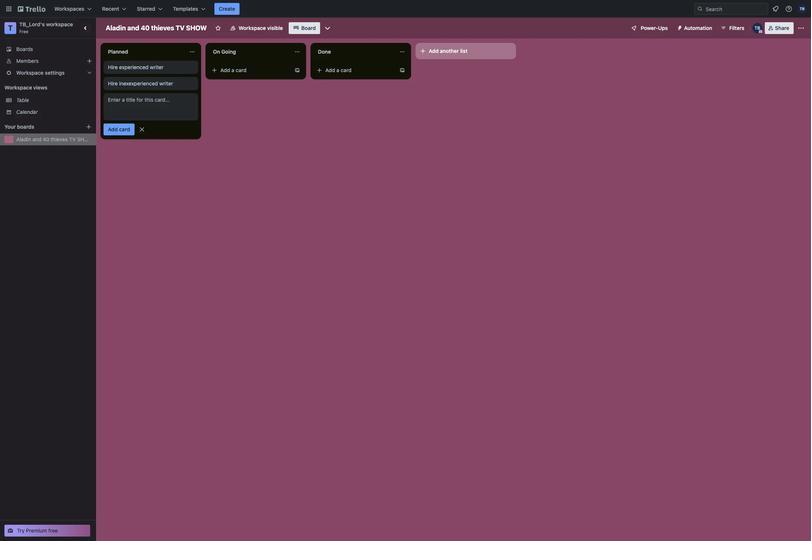Task type: describe. For each thing, give the bounding box(es) containing it.
starred
[[137, 6, 155, 12]]

automation button
[[674, 22, 717, 34]]

power-
[[641, 25, 658, 31]]

card inside button
[[119, 126, 130, 132]]

workspace for workspace settings
[[16, 70, 44, 76]]

templates
[[173, 6, 198, 12]]

board
[[301, 25, 316, 31]]

try premium free
[[17, 527, 58, 534]]

tb_lord's workspace link
[[19, 21, 73, 27]]

automation
[[684, 25, 713, 31]]

create button
[[215, 3, 240, 15]]

this member is an admin of this board. image
[[759, 30, 763, 33]]

share button
[[765, 22, 794, 34]]

Enter a title for this card… text field
[[104, 93, 198, 121]]

1 vertical spatial 40
[[43, 136, 49, 142]]

filters
[[730, 25, 745, 31]]

workspaces
[[54, 6, 84, 12]]

workspace views
[[4, 84, 47, 91]]

aladin and 40 thieves tv show inside board name text box
[[106, 24, 207, 32]]

writer for hire experienced writer
[[150, 64, 164, 70]]

inexexperienced
[[119, 80, 158, 87]]

on going
[[213, 48, 236, 55]]

add a card for on going
[[220, 67, 247, 73]]

On Going text field
[[209, 46, 290, 58]]

add a card button for done
[[314, 64, 396, 76]]

Done text field
[[314, 46, 395, 58]]

card for done
[[341, 67, 352, 73]]

tb_lord (tylerblack44) image
[[753, 23, 763, 33]]

planned
[[108, 48, 128, 55]]

workspace settings
[[16, 70, 65, 76]]

search image
[[698, 6, 703, 12]]

your
[[4, 124, 16, 130]]

40 inside board name text box
[[141, 24, 150, 32]]

on
[[213, 48, 220, 55]]

add board image
[[86, 124, 92, 130]]

t link
[[4, 22, 16, 34]]

Search field
[[703, 3, 768, 14]]

add for on going's add a card 'button'
[[220, 67, 230, 73]]

add a card for done
[[325, 67, 352, 73]]

boards
[[16, 46, 33, 52]]

members
[[16, 58, 39, 64]]

add another list button
[[416, 43, 516, 59]]

hire for hire inexexperienced writer
[[108, 80, 118, 87]]

a for on going
[[232, 67, 234, 73]]

power-ups button
[[626, 22, 673, 34]]

ups
[[658, 25, 668, 31]]

workspace for workspace visible
[[239, 25, 266, 31]]

free
[[19, 29, 28, 34]]

0 horizontal spatial aladin and 40 thieves tv show
[[16, 136, 93, 142]]

visible
[[267, 25, 283, 31]]

list
[[460, 48, 468, 54]]

workspace
[[46, 21, 73, 27]]

show inside board name text box
[[186, 24, 207, 32]]

thieves inside board name text box
[[151, 24, 174, 32]]

create from template… image
[[399, 67, 405, 73]]

back to home image
[[18, 3, 45, 15]]

Planned text field
[[104, 46, 185, 58]]

your boards with 1 items element
[[4, 122, 75, 131]]

another
[[440, 48, 459, 54]]

try
[[17, 527, 25, 534]]

tyler black (tylerblack44) image
[[798, 4, 807, 13]]



Task type: vqa. For each thing, say whether or not it's contained in the screenshot.
Add a card related to Done
yes



Task type: locate. For each thing, give the bounding box(es) containing it.
1 horizontal spatial thieves
[[151, 24, 174, 32]]

aladin inside board name text box
[[106, 24, 126, 32]]

hire experienced writer
[[108, 64, 164, 70]]

hire for hire experienced writer
[[108, 64, 118, 70]]

tv
[[176, 24, 185, 32], [69, 136, 76, 142]]

tv down templates
[[176, 24, 185, 32]]

thieves down your boards with 1 items element
[[51, 136, 68, 142]]

0 horizontal spatial add a card
[[220, 67, 247, 73]]

boards
[[17, 124, 34, 130]]

premium
[[26, 527, 47, 534]]

a down going
[[232, 67, 234, 73]]

hire down planned
[[108, 64, 118, 70]]

show down add board icon
[[77, 136, 93, 142]]

card
[[236, 67, 247, 73], [341, 67, 352, 73], [119, 126, 130, 132]]

hire
[[108, 64, 118, 70], [108, 80, 118, 87]]

thieves
[[151, 24, 174, 32], [51, 136, 68, 142]]

card left cancel image
[[119, 126, 130, 132]]

aladin and 40 thieves tv show link
[[16, 136, 93, 143]]

1 vertical spatial workspace
[[16, 70, 44, 76]]

board link
[[289, 22, 320, 34]]

0 vertical spatial show
[[186, 24, 207, 32]]

1 vertical spatial tv
[[69, 136, 76, 142]]

card down done text box
[[341, 67, 352, 73]]

cancel image
[[138, 126, 146, 133]]

workspace settings button
[[0, 67, 96, 79]]

hire inexexperienced writer link
[[108, 80, 194, 87]]

aladin
[[106, 24, 126, 32], [16, 136, 31, 142]]

aladin and 40 thieves tv show down your boards with 1 items element
[[16, 136, 93, 142]]

card for on going
[[236, 67, 247, 73]]

open information menu image
[[786, 5, 793, 13]]

1 horizontal spatial aladin
[[106, 24, 126, 32]]

going
[[221, 48, 236, 55]]

workspace visible button
[[225, 22, 287, 34]]

free
[[48, 527, 58, 534]]

add right add board icon
[[108, 126, 118, 132]]

calendar link
[[16, 108, 92, 116]]

add down on going
[[220, 67, 230, 73]]

hire left inexexperienced
[[108, 80, 118, 87]]

add inside add another list 'button'
[[429, 48, 439, 54]]

40
[[141, 24, 150, 32], [43, 136, 49, 142]]

1 vertical spatial and
[[32, 136, 41, 142]]

tv down calendar link
[[69, 136, 76, 142]]

boards link
[[0, 43, 96, 55]]

1 horizontal spatial add a card
[[325, 67, 352, 73]]

a for done
[[337, 67, 339, 73]]

2 add a card button from the left
[[314, 64, 396, 76]]

try premium free button
[[4, 525, 90, 537]]

1 vertical spatial aladin
[[16, 136, 31, 142]]

add a card button down "on going" text field
[[209, 64, 291, 76]]

Board name text field
[[102, 22, 211, 34]]

0 horizontal spatial 40
[[43, 136, 49, 142]]

1 horizontal spatial tv
[[176, 24, 185, 32]]

members link
[[0, 55, 96, 67]]

aladin and 40 thieves tv show down starred popup button
[[106, 24, 207, 32]]

show menu image
[[798, 24, 805, 32]]

0 notifications image
[[772, 4, 780, 13]]

tb_lord's workspace free
[[19, 21, 73, 34]]

table link
[[16, 97, 92, 104]]

0 vertical spatial hire
[[108, 64, 118, 70]]

0 vertical spatial aladin
[[106, 24, 126, 32]]

hire inexexperienced writer
[[108, 80, 173, 87]]

1 hire from the top
[[108, 64, 118, 70]]

1 horizontal spatial aladin and 40 thieves tv show
[[106, 24, 207, 32]]

2 a from the left
[[337, 67, 339, 73]]

add for add another list 'button' on the right
[[429, 48, 439, 54]]

starred button
[[133, 3, 167, 15]]

writer
[[150, 64, 164, 70], [159, 80, 173, 87]]

create from template… image
[[294, 67, 300, 73]]

0 horizontal spatial show
[[77, 136, 93, 142]]

writer down hire experienced writer link
[[159, 80, 173, 87]]

workspace inside button
[[239, 25, 266, 31]]

and down your boards with 1 items element
[[32, 136, 41, 142]]

writer inside hire experienced writer link
[[150, 64, 164, 70]]

your boards
[[4, 124, 34, 130]]

0 horizontal spatial thieves
[[51, 136, 68, 142]]

show
[[186, 24, 207, 32], [77, 136, 93, 142]]

share
[[775, 25, 790, 31]]

1 add a card button from the left
[[209, 64, 291, 76]]

2 add a card from the left
[[325, 67, 352, 73]]

add card button
[[104, 124, 134, 135]]

0 vertical spatial writer
[[150, 64, 164, 70]]

workspace down the members
[[16, 70, 44, 76]]

1 horizontal spatial card
[[236, 67, 247, 73]]

add left another
[[429, 48, 439, 54]]

0 horizontal spatial add a card button
[[209, 64, 291, 76]]

thieves down starred popup button
[[151, 24, 174, 32]]

40 down your boards with 1 items element
[[43, 136, 49, 142]]

0 horizontal spatial a
[[232, 67, 234, 73]]

add
[[429, 48, 439, 54], [220, 67, 230, 73], [325, 67, 335, 73], [108, 126, 118, 132]]

1 vertical spatial show
[[77, 136, 93, 142]]

a down done text box
[[337, 67, 339, 73]]

1 vertical spatial thieves
[[51, 136, 68, 142]]

1 vertical spatial writer
[[159, 80, 173, 87]]

power-ups
[[641, 25, 668, 31]]

0 horizontal spatial and
[[32, 136, 41, 142]]

writer up hire inexexperienced writer link on the left top of page
[[150, 64, 164, 70]]

0 horizontal spatial aladin
[[16, 136, 31, 142]]

2 vertical spatial workspace
[[4, 84, 32, 91]]

0 vertical spatial 40
[[141, 24, 150, 32]]

recent button
[[98, 3, 131, 15]]

add a card down going
[[220, 67, 247, 73]]

add a card button for on going
[[209, 64, 291, 76]]

writer for hire inexexperienced writer
[[159, 80, 173, 87]]

1 horizontal spatial show
[[186, 24, 207, 32]]

sm image
[[674, 22, 684, 33]]

show down templates dropdown button
[[186, 24, 207, 32]]

settings
[[45, 70, 65, 76]]

aladin and 40 thieves tv show
[[106, 24, 207, 32], [16, 136, 93, 142]]

and down the 'starred'
[[127, 24, 139, 32]]

0 vertical spatial aladin and 40 thieves tv show
[[106, 24, 207, 32]]

2 horizontal spatial card
[[341, 67, 352, 73]]

0 vertical spatial workspace
[[239, 25, 266, 31]]

tv inside board name text box
[[176, 24, 185, 32]]

recent
[[102, 6, 119, 12]]

add another list
[[429, 48, 468, 54]]

t
[[8, 24, 13, 32]]

40 down the 'starred'
[[141, 24, 150, 32]]

1 horizontal spatial and
[[127, 24, 139, 32]]

add down done at the top left
[[325, 67, 335, 73]]

1 horizontal spatial add a card button
[[314, 64, 396, 76]]

workspace up table
[[4, 84, 32, 91]]

experienced
[[119, 64, 149, 70]]

0 horizontal spatial card
[[119, 126, 130, 132]]

add card
[[108, 126, 130, 132]]

1 vertical spatial aladin and 40 thieves tv show
[[16, 136, 93, 142]]

workspace left visible
[[239, 25, 266, 31]]

calendar
[[16, 109, 38, 115]]

workspace
[[239, 25, 266, 31], [16, 70, 44, 76], [4, 84, 32, 91]]

1 add a card from the left
[[220, 67, 247, 73]]

done
[[318, 48, 331, 55]]

workspace for workspace views
[[4, 84, 32, 91]]

add a card down done at the top left
[[325, 67, 352, 73]]

add a card
[[220, 67, 247, 73], [325, 67, 352, 73]]

primary element
[[0, 0, 811, 18]]

filters button
[[719, 22, 747, 34]]

and
[[127, 24, 139, 32], [32, 136, 41, 142]]

1 horizontal spatial a
[[337, 67, 339, 73]]

add a card button
[[209, 64, 291, 76], [314, 64, 396, 76]]

workspace visible
[[239, 25, 283, 31]]

1 a from the left
[[232, 67, 234, 73]]

add for done add a card 'button'
[[325, 67, 335, 73]]

hire experienced writer link
[[108, 64, 194, 71]]

customize views image
[[324, 24, 332, 32]]

0 vertical spatial tv
[[176, 24, 185, 32]]

aladin down recent dropdown button
[[106, 24, 126, 32]]

card down "on going" text field
[[236, 67, 247, 73]]

views
[[33, 84, 47, 91]]

workspace inside 'popup button'
[[16, 70, 44, 76]]

1 vertical spatial hire
[[108, 80, 118, 87]]

0 vertical spatial and
[[127, 24, 139, 32]]

aladin down boards
[[16, 136, 31, 142]]

1 horizontal spatial 40
[[141, 24, 150, 32]]

0 vertical spatial thieves
[[151, 24, 174, 32]]

add a card button down done text box
[[314, 64, 396, 76]]

2 hire from the top
[[108, 80, 118, 87]]

star or unstar board image
[[215, 25, 221, 31]]

a
[[232, 67, 234, 73], [337, 67, 339, 73]]

and inside board name text box
[[127, 24, 139, 32]]

workspaces button
[[50, 3, 96, 15]]

templates button
[[169, 3, 210, 15]]

tb_lord's
[[19, 21, 45, 27]]

create
[[219, 6, 235, 12]]

workspace navigation collapse icon image
[[81, 23, 91, 33]]

0 horizontal spatial tv
[[69, 136, 76, 142]]

add inside add card button
[[108, 126, 118, 132]]

writer inside hire inexexperienced writer link
[[159, 80, 173, 87]]

table
[[16, 97, 29, 103]]



